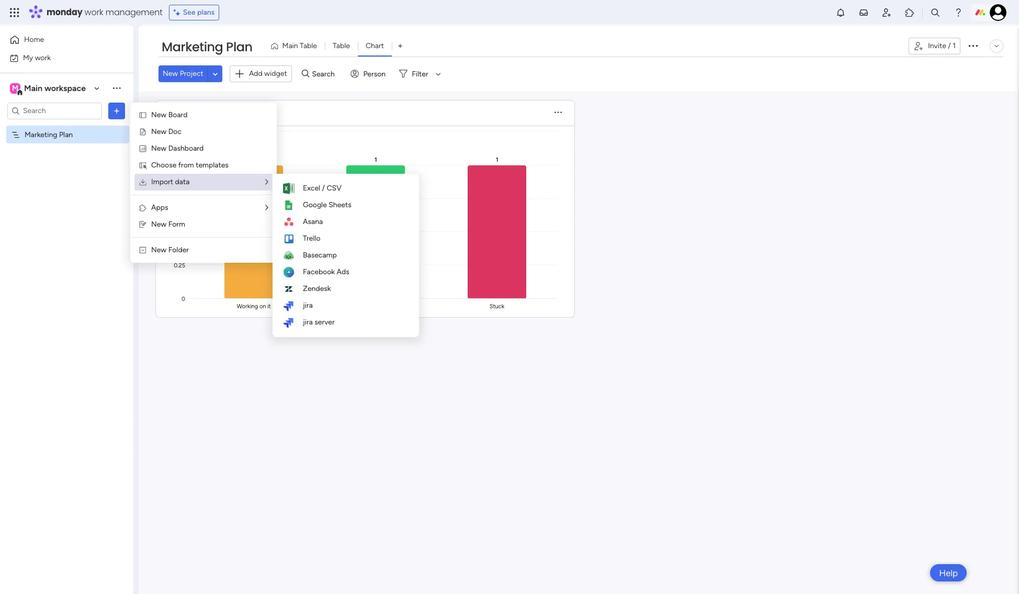 Task type: describe. For each thing, give the bounding box(es) containing it.
marketing inside field
[[162, 38, 223, 55]]

menu containing new board
[[130, 103, 277, 263]]

templates
[[196, 161, 229, 170]]

invite / 1 button
[[909, 38, 961, 54]]

chart main content
[[139, 91, 1020, 594]]

1
[[954, 41, 957, 50]]

asana
[[303, 217, 323, 226]]

google
[[303, 201, 327, 209]]

chart inside main content
[[172, 106, 199, 119]]

new for new project
[[163, 69, 178, 78]]

folder
[[168, 246, 189, 254]]

new form
[[151, 220, 185, 229]]

m
[[12, 84, 18, 92]]

invite
[[929, 41, 947, 50]]

home button
[[6, 31, 113, 48]]

main table
[[283, 41, 317, 50]]

chart inside button
[[366, 41, 384, 50]]

plans
[[197, 8, 215, 17]]

facebook ads
[[303, 268, 350, 276]]

invite / 1
[[929, 41, 957, 50]]

board
[[168, 110, 188, 119]]

apps
[[151, 203, 168, 212]]

/ for excel
[[322, 184, 325, 193]]

list arrow image for import data
[[265, 179, 269, 186]]

sheets
[[329, 201, 352, 209]]

jira for jira server
[[303, 318, 313, 327]]

jira for jira
[[303, 301, 313, 310]]

help
[[940, 568, 959, 578]]

help image
[[954, 7, 964, 18]]

doc
[[168, 127, 182, 136]]

widget
[[264, 69, 287, 78]]

workspace image
[[10, 82, 20, 94]]

marketing plan inside marketing plan list box
[[25, 130, 73, 139]]

google sheets
[[303, 201, 352, 209]]

new board image
[[139, 111, 147, 119]]

import data image
[[139, 178, 147, 186]]

workspace
[[44, 83, 86, 93]]

1 horizontal spatial options image
[[968, 39, 980, 52]]

jira server
[[303, 318, 335, 327]]

monday
[[47, 6, 82, 18]]

Search field
[[310, 67, 341, 81]]

Marketing Plan field
[[159, 38, 255, 56]]

new for new folder
[[151, 246, 167, 254]]

main for main workspace
[[24, 83, 42, 93]]

server
[[315, 318, 335, 327]]

invite members image
[[882, 7, 893, 18]]

table inside table button
[[333, 41, 350, 50]]

choose from templates
[[151, 161, 229, 170]]

project
[[180, 69, 204, 78]]

1 vertical spatial options image
[[112, 105, 122, 116]]

table button
[[325, 38, 358, 54]]

new folder image
[[139, 246, 147, 254]]

new project
[[163, 69, 204, 78]]

home
[[24, 35, 44, 44]]

table inside main table button
[[300, 41, 317, 50]]

work for my
[[35, 53, 51, 62]]

plan inside list box
[[59, 130, 73, 139]]

new folder
[[151, 246, 189, 254]]

facebook
[[303, 268, 335, 276]]



Task type: vqa. For each thing, say whether or not it's contained in the screenshot.
to to the middle
no



Task type: locate. For each thing, give the bounding box(es) containing it.
choose from templates image
[[139, 161, 147, 170]]

1 horizontal spatial plan
[[226, 38, 253, 55]]

angle down image
[[213, 70, 218, 78]]

1 horizontal spatial /
[[949, 41, 952, 50]]

new right form image
[[151, 220, 167, 229]]

0 vertical spatial main
[[283, 41, 298, 50]]

Search in workspace field
[[22, 105, 87, 117]]

main up widget
[[283, 41, 298, 50]]

work
[[85, 6, 103, 18], [35, 53, 51, 62]]

monday work management
[[47, 6, 163, 18]]

chart left add view icon
[[366, 41, 384, 50]]

management
[[106, 6, 163, 18]]

add widget
[[249, 69, 287, 78]]

arrow down image
[[432, 68, 445, 80]]

add widget button
[[230, 65, 292, 82]]

service icon image
[[139, 128, 147, 136]]

1 horizontal spatial marketing plan
[[162, 38, 253, 55]]

1 vertical spatial main
[[24, 83, 42, 93]]

0 horizontal spatial chart
[[172, 106, 199, 119]]

new for new dashboard
[[151, 144, 167, 153]]

table up v2 search icon
[[300, 41, 317, 50]]

work inside button
[[35, 53, 51, 62]]

main for main table
[[283, 41, 298, 50]]

workspace selection element
[[10, 82, 87, 96]]

add
[[249, 69, 263, 78]]

new for new form
[[151, 220, 167, 229]]

chart
[[366, 41, 384, 50], [172, 106, 199, 119]]

1 horizontal spatial main
[[283, 41, 298, 50]]

new for new doc
[[151, 127, 167, 136]]

marketing plan list box
[[0, 124, 134, 285]]

0 vertical spatial work
[[85, 6, 103, 18]]

1 jira from the top
[[303, 301, 313, 310]]

/ inside button
[[949, 41, 952, 50]]

marketing up project
[[162, 38, 223, 55]]

1 vertical spatial work
[[35, 53, 51, 62]]

0 horizontal spatial marketing plan
[[25, 130, 73, 139]]

1 horizontal spatial marketing
[[162, 38, 223, 55]]

marketing plan inside marketing plan field
[[162, 38, 253, 55]]

work right my
[[35, 53, 51, 62]]

new dashboard image
[[139, 145, 147, 153]]

dashboard
[[168, 144, 204, 153]]

select product image
[[9, 7, 20, 18]]

1 vertical spatial /
[[322, 184, 325, 193]]

list arrow image left google
[[265, 204, 269, 212]]

0 vertical spatial list arrow image
[[265, 179, 269, 186]]

inbox image
[[859, 7, 870, 18]]

option
[[0, 125, 134, 127]]

marketing plan down search in workspace field
[[25, 130, 73, 139]]

marketing inside list box
[[25, 130, 57, 139]]

2 table from the left
[[333, 41, 350, 50]]

import
[[151, 177, 173, 186]]

table up search field
[[333, 41, 350, 50]]

jira
[[303, 301, 313, 310], [303, 318, 313, 327]]

person button
[[347, 66, 392, 82]]

0 horizontal spatial /
[[322, 184, 325, 193]]

new board
[[151, 110, 188, 119]]

options image down workspace options "image"
[[112, 105, 122, 116]]

plan down search in workspace field
[[59, 130, 73, 139]]

2 list arrow image from the top
[[265, 204, 269, 212]]

table
[[300, 41, 317, 50], [333, 41, 350, 50]]

new doc
[[151, 127, 182, 136]]

0 horizontal spatial options image
[[112, 105, 122, 116]]

csv
[[327, 184, 342, 193]]

basecamp
[[303, 251, 337, 260]]

trello
[[303, 234, 321, 243]]

/ left the 1
[[949, 41, 952, 50]]

excel / csv
[[303, 184, 342, 193]]

1 vertical spatial jira
[[303, 318, 313, 327]]

main inside main table button
[[283, 41, 298, 50]]

new right new board icon
[[151, 110, 167, 119]]

marketing
[[162, 38, 223, 55], [25, 130, 57, 139]]

0 vertical spatial marketing
[[162, 38, 223, 55]]

options image right the 1
[[968, 39, 980, 52]]

choose
[[151, 161, 177, 170]]

/ left csv
[[322, 184, 325, 193]]

plan inside field
[[226, 38, 253, 55]]

main inside workspace selection element
[[24, 83, 42, 93]]

zendesk
[[303, 284, 331, 293]]

v2 search image
[[302, 68, 310, 80]]

marketing plan up angle down image
[[162, 38, 253, 55]]

excel
[[303, 184, 321, 193]]

1 horizontal spatial table
[[333, 41, 350, 50]]

1 list arrow image from the top
[[265, 179, 269, 186]]

new for new board
[[151, 110, 167, 119]]

new project button
[[159, 66, 208, 82]]

list arrow image
[[265, 179, 269, 186], [265, 204, 269, 212]]

expand board header image
[[993, 42, 1002, 50]]

new
[[163, 69, 178, 78], [151, 110, 167, 119], [151, 127, 167, 136], [151, 144, 167, 153], [151, 220, 167, 229], [151, 246, 167, 254]]

0 horizontal spatial table
[[300, 41, 317, 50]]

/
[[949, 41, 952, 50], [322, 184, 325, 193]]

notifications image
[[836, 7, 847, 18]]

chart button
[[358, 38, 392, 54]]

add view image
[[398, 42, 403, 50]]

1 horizontal spatial work
[[85, 6, 103, 18]]

apps image
[[139, 204, 147, 212]]

0 horizontal spatial main
[[24, 83, 42, 93]]

my
[[23, 53, 33, 62]]

search everything image
[[931, 7, 941, 18]]

/ for invite
[[949, 41, 952, 50]]

my work button
[[6, 49, 113, 66]]

more dots image
[[555, 109, 562, 117]]

marketing plan
[[162, 38, 253, 55], [25, 130, 73, 139]]

work right monday
[[85, 6, 103, 18]]

0 horizontal spatial plan
[[59, 130, 73, 139]]

menu
[[130, 103, 277, 263]]

new dashboard
[[151, 144, 204, 153]]

0 vertical spatial marketing plan
[[162, 38, 253, 55]]

jira left server
[[303, 318, 313, 327]]

0 horizontal spatial work
[[35, 53, 51, 62]]

list arrow image for apps
[[265, 204, 269, 212]]

main right workspace icon
[[24, 83, 42, 93]]

person
[[364, 70, 386, 78]]

see
[[183, 8, 196, 17]]

0 vertical spatial plan
[[226, 38, 253, 55]]

new right new folder icon at top
[[151, 246, 167, 254]]

help button
[[931, 564, 968, 582]]

0 vertical spatial chart
[[366, 41, 384, 50]]

filter button
[[395, 66, 445, 82]]

0 vertical spatial /
[[949, 41, 952, 50]]

ads
[[337, 268, 350, 276]]

form image
[[139, 220, 147, 229]]

filter
[[412, 70, 429, 78]]

from
[[178, 161, 194, 170]]

new inside button
[[163, 69, 178, 78]]

import data
[[151, 177, 190, 186]]

2 jira from the top
[[303, 318, 313, 327]]

see plans button
[[169, 5, 219, 20]]

main
[[283, 41, 298, 50], [24, 83, 42, 93]]

1 vertical spatial marketing
[[25, 130, 57, 139]]

new right new dashboard image at the top of the page
[[151, 144, 167, 153]]

chart up doc
[[172, 106, 199, 119]]

new right service icon at the left
[[151, 127, 167, 136]]

main workspace
[[24, 83, 86, 93]]

see plans
[[183, 8, 215, 17]]

data
[[175, 177, 190, 186]]

work for monday
[[85, 6, 103, 18]]

jira down zendesk
[[303, 301, 313, 310]]

1 table from the left
[[300, 41, 317, 50]]

0 horizontal spatial marketing
[[25, 130, 57, 139]]

plan
[[226, 38, 253, 55], [59, 130, 73, 139]]

1 vertical spatial plan
[[59, 130, 73, 139]]

1 vertical spatial marketing plan
[[25, 130, 73, 139]]

form
[[168, 220, 185, 229]]

options image
[[968, 39, 980, 52], [112, 105, 122, 116]]

marketing down search in workspace field
[[25, 130, 57, 139]]

list arrow image left excel
[[265, 179, 269, 186]]

my work
[[23, 53, 51, 62]]

plan up the 'add'
[[226, 38, 253, 55]]

1 horizontal spatial chart
[[366, 41, 384, 50]]

new left project
[[163, 69, 178, 78]]

workspace options image
[[112, 83, 122, 93]]

apps image
[[905, 7, 916, 18]]

james peterson image
[[991, 4, 1007, 21]]

1 vertical spatial list arrow image
[[265, 204, 269, 212]]

0 vertical spatial jira
[[303, 301, 313, 310]]

1 vertical spatial chart
[[172, 106, 199, 119]]

0 vertical spatial options image
[[968, 39, 980, 52]]

main table button
[[266, 38, 325, 54]]



